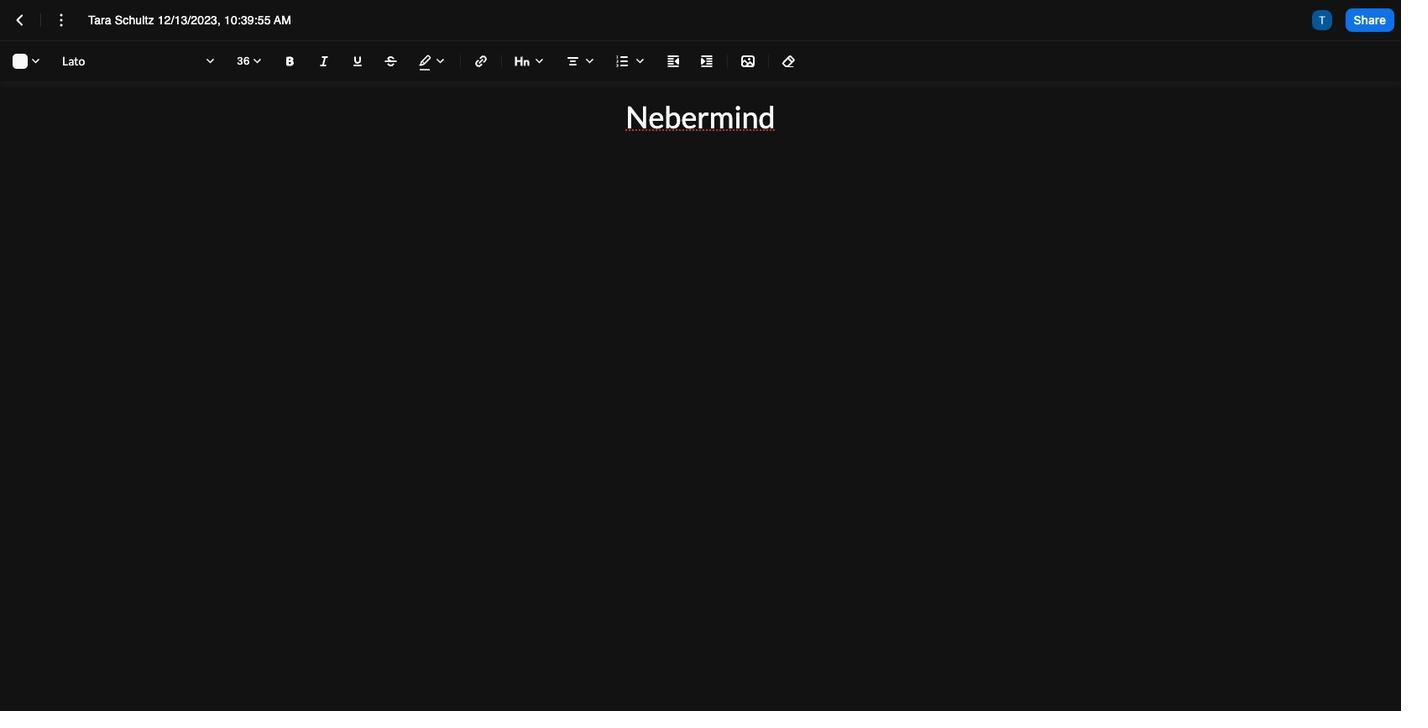Task type: vqa. For each thing, say whether or not it's contained in the screenshot.
insert image
yes



Task type: describe. For each thing, give the bounding box(es) containing it.
all notes image
[[10, 10, 30, 30]]

lato button
[[55, 48, 223, 75]]

increase indent image
[[697, 51, 717, 71]]

italic image
[[314, 51, 334, 71]]

share button
[[1346, 8, 1395, 32]]

36
[[237, 55, 250, 67]]

strikethrough image
[[381, 51, 402, 71]]



Task type: locate. For each thing, give the bounding box(es) containing it.
None text field
[[88, 12, 317, 29]]

nebermind
[[626, 98, 776, 135]]

share
[[1355, 12, 1387, 27]]

lato
[[62, 54, 85, 68]]

bold image
[[281, 51, 301, 71]]

insert image image
[[738, 51, 759, 71]]

more image
[[51, 10, 71, 30]]

tara schultz image
[[1313, 10, 1333, 30]]

underline image
[[348, 51, 368, 71]]

decrease indent image
[[664, 51, 684, 71]]

36 button
[[230, 48, 270, 75]]

link image
[[471, 51, 491, 71]]

clear style image
[[780, 51, 800, 71]]



